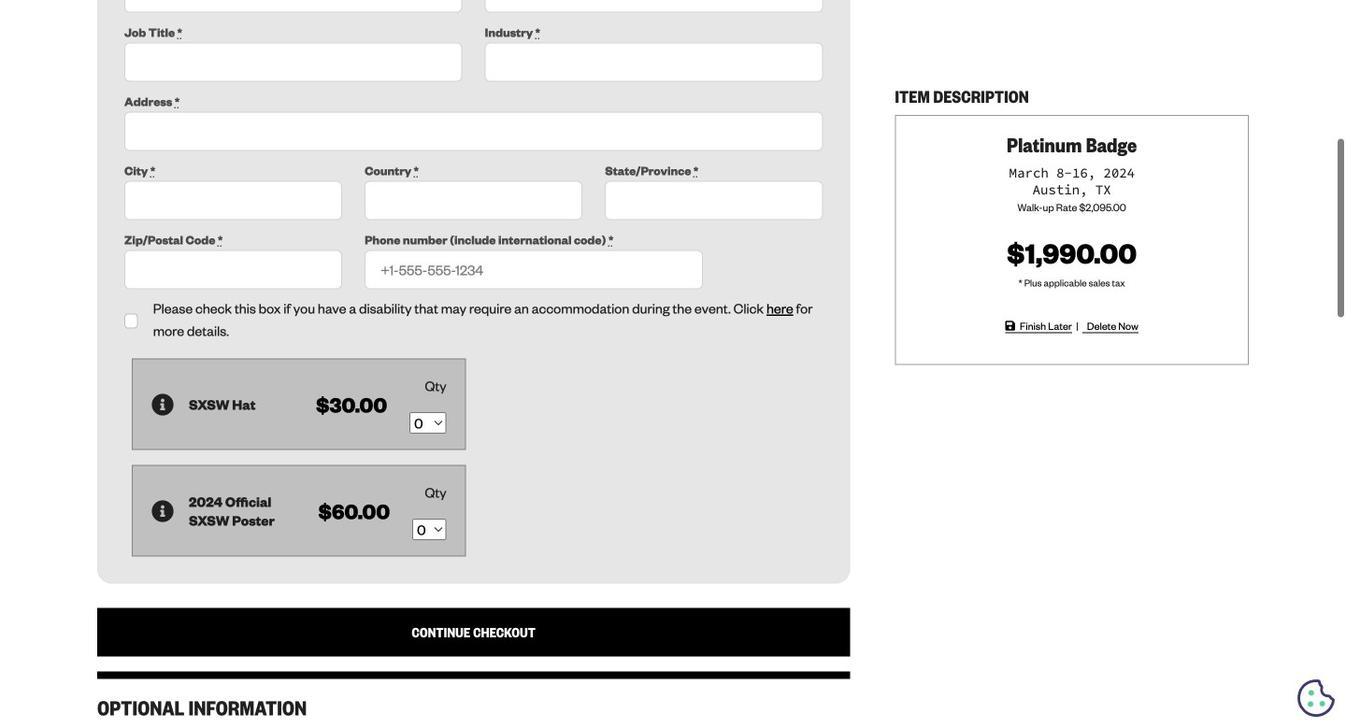 Task type: describe. For each thing, give the bounding box(es) containing it.
prepay for a official sxsw poster (to be picked up at the sxsw general store in march). fill in the box below with the quantity you'd like to pre-pay for. merchandise credits may be used only at the in-person sxsw conference & festivals in austin, texas and not at sxsw's online store. all sales are final. image
[[152, 500, 174, 523]]

cookie preferences image
[[1298, 680, 1336, 717]]

save image
[[1006, 320, 1016, 332]]



Task type: vqa. For each thing, say whether or not it's contained in the screenshot.
someone@something.com TEXT FIELD in the top left of the page
no



Task type: locate. For each thing, give the bounding box(es) containing it.
None text field
[[124, 43, 463, 82], [124, 181, 342, 220], [124, 250, 342, 290], [124, 43, 463, 82], [124, 181, 342, 220], [124, 250, 342, 290]]

dialog
[[0, 0, 1347, 729]]

None submit
[[97, 609, 851, 657]]

None text field
[[124, 0, 463, 13], [124, 112, 823, 151], [124, 0, 463, 13], [124, 112, 823, 151]]

None checkbox
[[124, 314, 138, 329]]

prepay for a sxsw hat (to be picked up at the sxsw general store in march). fill in the box below with the quantity you'd like to pre-pay for. image
[[152, 394, 174, 416]]

+1-555-555-1234 telephone field
[[365, 250, 703, 290]]



